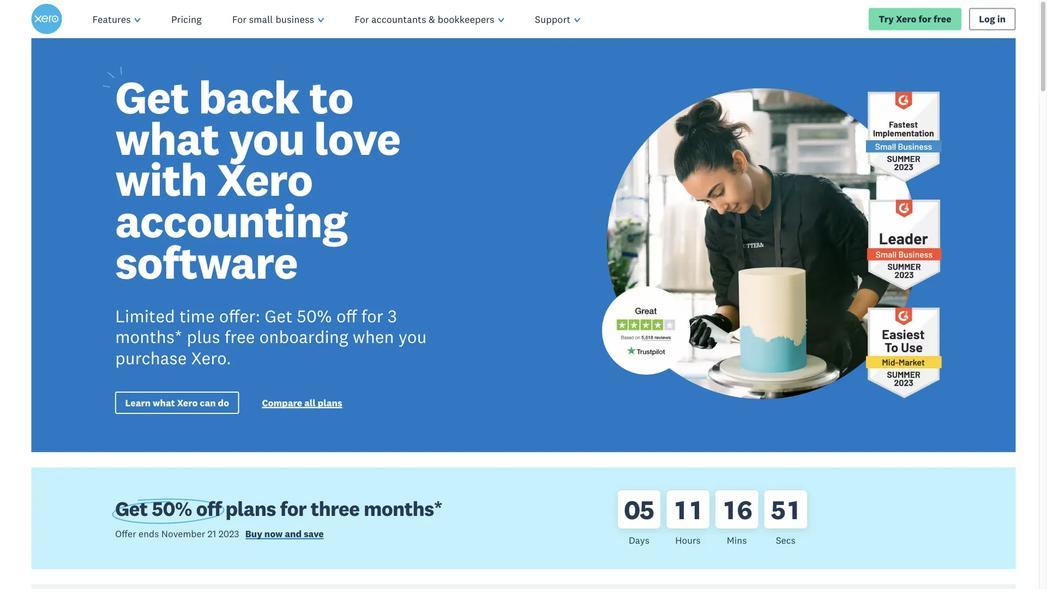 Task type: vqa. For each thing, say whether or not it's contained in the screenshot.
the 'Get' associated with Get an up-to-date financial picture
no



Task type: locate. For each thing, give the bounding box(es) containing it.
you inside back to what you love with xero accounting software
[[229, 110, 305, 167]]

21
[[208, 528, 216, 540]]

try xero for free
[[879, 13, 952, 25]]

0 horizontal spatial plans
[[226, 496, 276, 521]]

0 vertical spatial what
[[115, 110, 219, 167]]

0 vertical spatial free
[[934, 13, 952, 25]]

back
[[199, 68, 300, 125]]

free right plus
[[225, 326, 255, 348]]

purchase
[[115, 347, 187, 369]]

limited time offer: get 50% off for 3 months* plus free onboarding when you purchase xero.
[[115, 305, 427, 369]]

1 horizontal spatial months*
[[364, 496, 442, 521]]

6
[[737, 493, 752, 526]]

2 for from the left
[[355, 13, 369, 25]]

pricing
[[171, 13, 202, 25]]

free
[[934, 13, 952, 25], [225, 326, 255, 348]]

for up 'and'
[[280, 496, 306, 521]]

1 horizontal spatial for
[[361, 305, 383, 327]]

off inside limited time offer: get 50% off for 3 months* plus free onboarding when you purchase xero.
[[336, 305, 357, 327]]

learn what xero can do
[[125, 397, 229, 408]]

1 vertical spatial plans
[[226, 496, 276, 521]]

1 vertical spatial off
[[196, 496, 221, 521]]

for
[[919, 13, 932, 25], [361, 305, 383, 327], [280, 496, 306, 521]]

log in
[[979, 13, 1006, 25]]

1 horizontal spatial off
[[336, 305, 357, 327]]

xero inside back to what you love with xero accounting software
[[217, 151, 313, 208]]

0 horizontal spatial xero
[[177, 397, 198, 408]]

in
[[997, 13, 1006, 25]]

2 vertical spatial get
[[115, 496, 148, 521]]

2023
[[219, 528, 239, 540]]

1 vertical spatial for
[[361, 305, 383, 327]]

learn
[[125, 397, 151, 408]]

0 vertical spatial off
[[336, 305, 357, 327]]

with
[[115, 151, 207, 208]]

0 horizontal spatial 50%
[[152, 496, 192, 521]]

1 horizontal spatial 50%
[[297, 305, 332, 327]]

days
[[629, 534, 650, 546]]

0 horizontal spatial for
[[280, 496, 306, 521]]

0 horizontal spatial you
[[229, 110, 305, 167]]

2 vertical spatial xero
[[177, 397, 198, 408]]

get
[[115, 68, 189, 125], [265, 305, 292, 327], [115, 496, 148, 521]]

1 vertical spatial you
[[399, 326, 427, 348]]

1 horizontal spatial you
[[399, 326, 427, 348]]

plans
[[318, 397, 342, 408], [226, 496, 276, 521]]

0 horizontal spatial for
[[232, 13, 247, 25]]

small
[[249, 13, 273, 25]]

get for get
[[115, 68, 189, 125]]

1 vertical spatial get
[[265, 305, 292, 327]]

for left 3
[[361, 305, 383, 327]]

0
[[624, 493, 640, 526]]

features
[[93, 13, 131, 25]]

0 vertical spatial get
[[115, 68, 189, 125]]

time
[[179, 305, 215, 327]]

learn what xero can do link
[[115, 392, 239, 414]]

buy now and save
[[245, 528, 324, 540]]

1
[[676, 493, 685, 526], [691, 493, 701, 526], [724, 493, 734, 526], [789, 493, 798, 526]]

2 horizontal spatial for
[[919, 13, 932, 25]]

support button
[[520, 0, 596, 38]]

0 vertical spatial plans
[[318, 397, 342, 408]]

0 vertical spatial xero
[[896, 13, 917, 25]]

you
[[229, 110, 305, 167], [399, 326, 427, 348]]

for accountants & bookkeepers button
[[339, 0, 520, 38]]

off up the 21 in the bottom left of the page
[[196, 496, 221, 521]]

for left small
[[232, 13, 247, 25]]

0 vertical spatial you
[[229, 110, 305, 167]]

2 vertical spatial for
[[280, 496, 306, 521]]

1 vertical spatial xero
[[217, 151, 313, 208]]

1 horizontal spatial xero
[[217, 151, 313, 208]]

1 vertical spatial 50%
[[152, 496, 192, 521]]

off
[[336, 305, 357, 327], [196, 496, 221, 521]]

plans right all at bottom
[[318, 397, 342, 408]]

for left the accountants
[[355, 13, 369, 25]]

when
[[353, 326, 394, 348]]

love
[[314, 110, 400, 167]]

xero homepage image
[[31, 4, 62, 34]]

50%
[[297, 305, 332, 327], [152, 496, 192, 521]]

1 vertical spatial free
[[225, 326, 255, 348]]

off left 3
[[336, 305, 357, 327]]

free inside limited time offer: get 50% off for 3 months* plus free onboarding when you purchase xero.
[[225, 326, 255, 348]]

pricing link
[[156, 0, 217, 38]]

for accountants & bookkeepers
[[355, 13, 494, 25]]

what
[[115, 110, 219, 167], [153, 397, 175, 408]]

0 horizontal spatial months*
[[115, 326, 182, 348]]

0 vertical spatial for
[[919, 13, 932, 25]]

1 horizontal spatial for
[[355, 13, 369, 25]]

&
[[429, 13, 435, 25]]

plans up buy
[[226, 496, 276, 521]]

1 6
[[724, 493, 752, 526]]

for small business button
[[217, 0, 339, 38]]

do
[[218, 397, 229, 408]]

0 vertical spatial 50%
[[297, 305, 332, 327]]

months*
[[115, 326, 182, 348], [364, 496, 442, 521]]

1 for from the left
[[232, 13, 247, 25]]

1 5 from the left
[[640, 493, 654, 526]]

can
[[200, 397, 216, 408]]

plans for three months*
[[221, 496, 442, 521]]

0 horizontal spatial free
[[225, 326, 255, 348]]

free left log
[[934, 13, 952, 25]]

accounting
[[115, 192, 347, 249]]

1 horizontal spatial free
[[934, 13, 952, 25]]

1 horizontal spatial 5
[[771, 493, 785, 526]]

0 vertical spatial months*
[[115, 326, 182, 348]]

try
[[879, 13, 894, 25]]

what inside back to what you love with xero accounting software
[[115, 110, 219, 167]]

0 horizontal spatial 5
[[640, 493, 654, 526]]

5 up secs
[[771, 493, 785, 526]]

1 1 from the left
[[676, 493, 685, 526]]

5
[[640, 493, 654, 526], [771, 493, 785, 526]]

for
[[232, 13, 247, 25], [355, 13, 369, 25]]

2 horizontal spatial xero
[[896, 13, 917, 25]]

for right try
[[919, 13, 932, 25]]

xero
[[896, 13, 917, 25], [217, 151, 313, 208], [177, 397, 198, 408]]

onboarding
[[259, 326, 348, 348]]

5 up days
[[640, 493, 654, 526]]



Task type: describe. For each thing, give the bounding box(es) containing it.
now
[[264, 528, 283, 540]]

you inside limited time offer: get 50% off for 3 months* plus free onboarding when you purchase xero.
[[399, 326, 427, 348]]

1 vertical spatial months*
[[364, 496, 442, 521]]

offer ends november 21 2023
[[115, 528, 239, 540]]

accountants
[[371, 13, 426, 25]]

try xero for free link
[[869, 8, 962, 30]]

features button
[[77, 0, 156, 38]]

3 1 from the left
[[724, 493, 734, 526]]

0 horizontal spatial off
[[196, 496, 221, 521]]

1 horizontal spatial plans
[[318, 397, 342, 408]]

save
[[304, 528, 324, 540]]

support
[[535, 13, 571, 25]]

get inside limited time offer: get 50% off for 3 months* plus free onboarding when you purchase xero.
[[265, 305, 292, 327]]

get 50% off
[[115, 496, 221, 521]]

xero.
[[191, 347, 231, 369]]

ends
[[139, 528, 159, 540]]

1 vertical spatial what
[[153, 397, 175, 408]]

for for for accountants & bookkeepers
[[355, 13, 369, 25]]

a xero user decorating a cake with blue icing. social proof badges surrounding the circular image. image
[[534, 38, 1016, 452]]

for for for small business
[[232, 13, 247, 25]]

compare all plans
[[262, 397, 342, 408]]

5 1
[[771, 493, 798, 526]]

business
[[276, 13, 314, 25]]

compare
[[262, 397, 302, 408]]

2 5 from the left
[[771, 493, 785, 526]]

50% inside limited time offer: get 50% off for 3 months* plus free onboarding when you purchase xero.
[[297, 305, 332, 327]]

to
[[309, 68, 353, 125]]

compare all plans link
[[262, 397, 342, 411]]

offer
[[115, 528, 136, 540]]

05 days, 11 hours, 16 minutes and 51 seconds timer
[[618, 483, 932, 554]]

log in link
[[969, 8, 1016, 30]]

software
[[115, 233, 298, 290]]

november
[[161, 528, 205, 540]]

0 5
[[624, 493, 654, 526]]

buy now and save link
[[245, 528, 324, 542]]

buy
[[245, 528, 262, 540]]

log
[[979, 13, 995, 25]]

for small business
[[232, 13, 314, 25]]

months* inside limited time offer: get 50% off for 3 months* plus free onboarding when you purchase xero.
[[115, 326, 182, 348]]

and
[[285, 528, 302, 540]]

plus
[[187, 326, 220, 348]]

hours
[[675, 534, 701, 546]]

get for get 50% off
[[115, 496, 148, 521]]

all
[[304, 397, 316, 408]]

limited
[[115, 305, 175, 327]]

bookkeepers
[[438, 13, 494, 25]]

2 1 from the left
[[691, 493, 701, 526]]

mins
[[727, 534, 747, 546]]

back to what you love with xero accounting software
[[115, 68, 400, 290]]

for inside limited time offer: get 50% off for 3 months* plus free onboarding when you purchase xero.
[[361, 305, 383, 327]]

three
[[311, 496, 360, 521]]

3
[[388, 305, 397, 327]]

offer:
[[219, 305, 260, 327]]

4 1 from the left
[[789, 493, 798, 526]]

secs
[[776, 534, 796, 546]]



